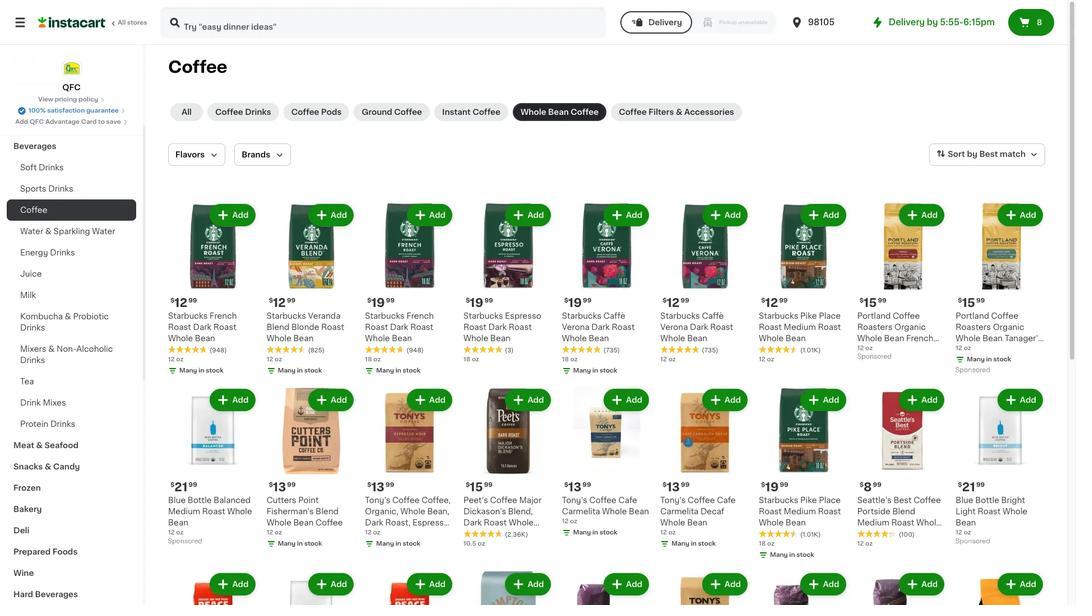 Task type: vqa. For each thing, say whether or not it's contained in the screenshot.
10.5 oz
yes



Task type: describe. For each thing, give the bounding box(es) containing it.
flavors
[[176, 151, 205, 159]]

roast,
[[386, 519, 411, 527]]

snacks & candy link
[[7, 456, 136, 478]]

$ inside $ 8 99
[[860, 482, 864, 489]]

roasters for song
[[956, 323, 992, 331]]

dark inside peet's coffee major dickason's blend, dark roast whole bean coffee, bag
[[464, 519, 482, 527]]

5:55-
[[941, 18, 964, 26]]

18 for starbucks pike place roast medium roast whole bean
[[759, 541, 766, 548]]

brands
[[242, 151, 270, 159]]

(2.36k)
[[505, 532, 528, 539]]

tony's for tony's coffee cafe carmelita whole bean 12 oz
[[562, 497, 588, 505]]

frozen
[[13, 485, 41, 492]]

produce
[[13, 100, 48, 108]]

Best match Sort by field
[[930, 144, 1046, 166]]

$ 15 99 for portland coffee roasters organic whole bean french coffee
[[860, 297, 887, 309]]

drink mixes
[[20, 399, 66, 407]]

pods
[[321, 108, 342, 116]]

blue for blue bottle bright light roast whole bean
[[956, 497, 974, 505]]

whole inside tony's coffee cafe carmelita decaf whole bean 12 oz
[[661, 519, 686, 527]]

dickason's
[[464, 508, 506, 516]]

dark inside tony's coffee coffee, organic, whole bean, dark roast, espresso noir
[[365, 519, 384, 527]]

verona for 12
[[661, 323, 688, 331]]

coffee filters & accessories
[[619, 108, 735, 116]]

tony's coffee coffee, organic, whole bean, dark roast, espresso noir
[[365, 497, 451, 539]]

all for all stores
[[118, 20, 126, 26]]

best inside seattle's best coffee portside blend medium roast whole bean coffee
[[894, 497, 912, 505]]

oz inside the blue bottle bright light roast whole bean 12 oz
[[964, 530, 972, 536]]

advantage
[[45, 119, 80, 125]]

by for sort
[[968, 150, 978, 158]]

roast inside the blue bottle bright light roast whole bean 12 oz
[[978, 508, 1001, 516]]

8 inside 'button'
[[1037, 19, 1043, 26]]

99 inside $ 8 99
[[873, 482, 882, 489]]

by for delivery
[[927, 18, 939, 26]]

portland for portland coffee roasters organic whole bean french coffee
[[858, 312, 891, 320]]

coffee inside tony's coffee cafe carmelita whole bean 12 oz
[[590, 497, 617, 505]]

coffee, inside peet's coffee major dickason's blend, dark roast whole bean coffee, bag
[[486, 531, 515, 539]]

sparkling
[[54, 228, 90, 236]]

whole inside whole bean coffee link
[[521, 108, 547, 116]]

starbucks inside the starbucks veranda blend blonde roast whole bean
[[267, 312, 306, 320]]

& for sparkling
[[45, 228, 52, 236]]

ground coffee
[[362, 108, 422, 116]]

water & sparkling water
[[20, 228, 115, 236]]

sponsored badge image for blue bottle bright light roast whole bean
[[956, 539, 990, 545]]

coffee inside tony's coffee cafe carmelita decaf whole bean 12 oz
[[688, 497, 715, 505]]

protein drinks link
[[7, 414, 136, 435]]

prepared foods
[[13, 548, 78, 556]]

best inside best match sort by "field"
[[980, 150, 999, 158]]

frozen link
[[7, 478, 136, 499]]

probiotic
[[73, 313, 109, 321]]

19 for starbucks french roast dark roast whole bean
[[372, 297, 385, 309]]

view pricing policy link
[[38, 95, 105, 104]]

wine
[[13, 570, 34, 578]]

starbucks pike place roast medium roast whole bean for 12
[[759, 312, 841, 342]]

$ 15 99 for peet's coffee major dickason's blend, dark roast whole bean coffee, bag
[[466, 482, 493, 494]]

coffee drinks
[[215, 108, 271, 116]]

add inside add qfc advantage card to save link
[[15, 119, 28, 125]]

12 inside blue bottle balanced medium roast whole bean 12 oz
[[168, 530, 175, 536]]

roast inside peet's coffee major dickason's blend, dark roast whole bean coffee, bag
[[484, 519, 507, 527]]

beverages inside the hard beverages link
[[35, 591, 78, 599]]

19 for starbucks espresso roast dark roast whole bean
[[470, 297, 484, 309]]

non-
[[57, 345, 76, 353]]

ground
[[362, 108, 392, 116]]

sort by
[[948, 150, 978, 158]]

98105
[[809, 18, 835, 26]]

balanced
[[214, 497, 251, 505]]

seattle's best coffee portside blend medium roast whole bean coffee
[[858, 497, 942, 539]]

kombucha & probiotic drinks
[[20, 313, 109, 332]]

drink mixes link
[[7, 393, 136, 414]]

$ 8 99
[[860, 482, 882, 494]]

energy drinks
[[20, 249, 75, 257]]

drinks for sports drinks
[[48, 185, 73, 193]]

& for probiotic
[[65, 313, 71, 321]]

blue bottle bright light roast whole bean 12 oz
[[956, 497, 1028, 536]]

satisfaction
[[47, 108, 85, 114]]

(100)
[[899, 532, 915, 539]]

12 inside product group
[[858, 541, 864, 548]]

coffee link
[[7, 200, 136, 221]]

portland for portland coffee roasters organic whole bean tanager's song coffee
[[956, 312, 990, 320]]

13 for tony's coffee cafe carmelita whole bean
[[569, 482, 582, 494]]

french for 12
[[210, 312, 237, 320]]

thanksgiving link
[[7, 72, 136, 93]]

all stores
[[118, 20, 147, 26]]

1 vertical spatial 8
[[864, 482, 872, 494]]

tony's for tony's coffee cafe carmelita decaf whole bean 12 oz
[[661, 497, 686, 505]]

starbucks pike place roast medium roast whole bean for 19
[[759, 497, 841, 527]]

roast inside the starbucks veranda blend blonde roast whole bean
[[321, 323, 344, 331]]

candy
[[53, 463, 80, 471]]

organic for french
[[895, 323, 926, 331]]

18 for starbucks espresso roast dark roast whole bean
[[464, 356, 471, 363]]

oz inside blue bottle balanced medium roast whole bean 12 oz
[[176, 530, 184, 536]]

$ 13 99 for cutters point fisherman's blend whole bean coffee
[[269, 482, 296, 494]]

soft drinks link
[[7, 157, 136, 178]]

view pricing policy
[[38, 96, 98, 103]]

whole bean coffee
[[521, 108, 599, 116]]

& for eggs
[[37, 121, 44, 129]]

delivery by 5:55-6:15pm
[[889, 18, 995, 26]]

mixes
[[43, 399, 66, 407]]

snacks & candy
[[13, 463, 80, 471]]

starbucks caffè verona dark roast whole bean for 19
[[562, 312, 635, 342]]

bean inside blue bottle balanced medium roast whole bean 12 oz
[[168, 519, 188, 527]]

13 for cutters point fisherman's blend whole bean coffee
[[273, 482, 286, 494]]

fisherman's
[[267, 508, 314, 516]]

hard beverages
[[13, 591, 78, 599]]

100%
[[29, 108, 46, 114]]

produce link
[[7, 93, 136, 114]]

kombucha & probiotic drinks link
[[7, 306, 136, 339]]

whole inside seattle's best coffee portside blend medium roast whole bean coffee
[[917, 519, 942, 527]]

portland coffee roasters organic whole bean tanager's song coffee
[[956, 312, 1043, 354]]

coffee inside tony's coffee coffee, organic, whole bean, dark roast, espresso noir
[[393, 497, 420, 505]]

18 oz for starbucks pike place roast medium roast whole bean
[[759, 541, 775, 548]]

french for 19
[[407, 312, 434, 320]]

12 inside tony's coffee cafe carmelita decaf whole bean 12 oz
[[661, 530, 667, 536]]

bean inside the blue bottle bright light roast whole bean 12 oz
[[956, 519, 976, 527]]

snacks
[[13, 463, 43, 471]]

18 oz for starbucks french roast dark roast whole bean
[[365, 356, 381, 363]]

tony's for tony's coffee coffee, organic, whole bean, dark roast, espresso noir
[[365, 497, 391, 505]]

dairy & eggs link
[[7, 114, 136, 136]]

all stores link
[[38, 7, 148, 38]]

(735) for 12
[[702, 347, 719, 354]]

veranda
[[308, 312, 341, 320]]

18 for starbucks french roast dark roast whole bean
[[365, 356, 372, 363]]

prepared foods link
[[7, 542, 136, 563]]

100% satisfaction guarantee button
[[17, 104, 126, 116]]

seattle's
[[858, 497, 892, 505]]

whole inside peet's coffee major dickason's blend, dark roast whole bean coffee, bag
[[509, 519, 534, 527]]

98105 button
[[791, 7, 858, 38]]

sort
[[948, 150, 966, 158]]

18 for starbucks caffè verona dark roast whole bean
[[562, 356, 569, 363]]

medium inside seattle's best coffee portside blend medium roast whole bean coffee
[[858, 519, 890, 527]]

brands button
[[235, 144, 291, 166]]

(948) for 19
[[407, 347, 424, 354]]

$ 19 99 for starbucks pike place roast medium roast whole bean
[[762, 482, 789, 494]]

15 for peet's coffee major dickason's blend, dark roast whole bean coffee, bag
[[470, 482, 483, 494]]

hard beverages link
[[7, 584, 136, 606]]

cutters point fisherman's blend whole bean coffee 12 oz
[[267, 497, 343, 536]]

bakery
[[13, 506, 42, 514]]

foods
[[53, 548, 78, 556]]

8 button
[[1009, 9, 1055, 36]]

blend inside seattle's best coffee portside blend medium roast whole bean coffee
[[893, 508, 916, 516]]

save
[[106, 119, 121, 125]]

roast inside seattle's best coffee portside blend medium roast whole bean coffee
[[892, 519, 915, 527]]

bakery link
[[7, 499, 136, 520]]

& for seafood
[[36, 442, 43, 450]]

bottle for medium
[[188, 497, 212, 505]]

mixers & non-alcoholic drinks
[[20, 345, 113, 365]]

oz inside tony's coffee cafe carmelita whole bean 12 oz
[[570, 519, 578, 525]]

starbucks inside starbucks espresso roast dark roast whole bean
[[464, 312, 503, 320]]

thanksgiving
[[13, 79, 67, 86]]

coffee inside peet's coffee major dickason's blend, dark roast whole bean coffee, bag
[[490, 497, 518, 505]]

flavors button
[[168, 144, 226, 166]]

15 for portland coffee roasters organic whole bean french coffee
[[864, 297, 877, 309]]

card
[[81, 119, 97, 125]]

whole inside blue bottle balanced medium roast whole bean 12 oz
[[227, 508, 252, 516]]

recipes
[[13, 57, 46, 65]]

pike for 12
[[801, 312, 817, 320]]



Task type: locate. For each thing, give the bounding box(es) containing it.
1 horizontal spatial by
[[968, 150, 978, 158]]

& right filters
[[676, 108, 683, 116]]

organic,
[[365, 508, 399, 516]]

cafe for decaf
[[717, 497, 736, 505]]

add qfc advantage card to save
[[15, 119, 121, 125]]

1 horizontal spatial delivery
[[889, 18, 925, 26]]

$ 13 99 up organic,
[[367, 482, 394, 494]]

1 horizontal spatial qfc
[[62, 84, 81, 91]]

0 horizontal spatial blend
[[267, 323, 290, 331]]

blue
[[168, 497, 186, 505], [956, 497, 974, 505]]

tea link
[[7, 371, 136, 393]]

drinks down soft drinks link on the top left of page
[[48, 185, 73, 193]]

blend up the (100)
[[893, 508, 916, 516]]

2 13 from the left
[[372, 482, 385, 494]]

0 horizontal spatial 8
[[864, 482, 872, 494]]

blend inside the starbucks veranda blend blonde roast whole bean
[[267, 323, 290, 331]]

coffee drinks link
[[207, 103, 279, 121]]

portland inside portland coffee roasters organic whole bean tanager's song coffee
[[956, 312, 990, 320]]

1 vertical spatial starbucks pike place roast medium roast whole bean
[[759, 497, 841, 527]]

sponsored badge image down portland coffee roasters organic whole bean french coffee
[[858, 354, 892, 360]]

0 horizontal spatial tony's
[[365, 497, 391, 505]]

bean inside portland coffee roasters organic whole bean french coffee
[[885, 335, 905, 342]]

roasters inside portland coffee roasters organic whole bean french coffee
[[858, 323, 893, 331]]

(948) for 12
[[210, 347, 227, 354]]

product group containing 8
[[858, 387, 947, 549]]

qfc logo image
[[61, 58, 82, 80]]

$ 13 99 for tony's coffee coffee, organic, whole bean, dark roast, espresso noir
[[367, 482, 394, 494]]

in
[[987, 356, 993, 363], [199, 368, 204, 374], [297, 368, 303, 374], [396, 368, 401, 374], [593, 368, 598, 374], [593, 530, 598, 536], [297, 541, 303, 548], [396, 541, 401, 548], [691, 541, 697, 548], [790, 553, 796, 559]]

1 horizontal spatial espresso
[[505, 312, 542, 320]]

1 $ 21 99 from the left
[[170, 482, 197, 494]]

sports
[[20, 185, 46, 193]]

bottle inside the blue bottle bright light roast whole bean 12 oz
[[976, 497, 1000, 505]]

0 vertical spatial pike
[[801, 312, 817, 320]]

$ 13 99 for tony's coffee cafe carmelita whole bean
[[565, 482, 591, 494]]

protein
[[20, 421, 48, 428]]

bright
[[1002, 497, 1026, 505]]

1 horizontal spatial starbucks french roast dark roast whole bean
[[365, 312, 434, 342]]

15 up portland coffee roasters organic whole bean tanager's song coffee
[[963, 297, 976, 309]]

$ 12 99 for starbucks french roast dark roast whole bean
[[170, 297, 197, 309]]

$ 19 99 for starbucks french roast dark roast whole bean
[[367, 297, 395, 309]]

(735) for 19
[[604, 347, 620, 354]]

coffee, left bag
[[486, 531, 515, 539]]

tony's coffee cafe carmelita whole bean 12 oz
[[562, 497, 649, 525]]

0 horizontal spatial qfc
[[30, 119, 44, 125]]

1 horizontal spatial blue
[[956, 497, 974, 505]]

2 carmelita from the left
[[661, 508, 699, 516]]

3 $ 12 99 from the left
[[269, 297, 296, 309]]

& down 100%
[[37, 121, 44, 129]]

product group
[[168, 202, 258, 378], [267, 202, 356, 378], [365, 202, 455, 378], [464, 202, 553, 364], [562, 202, 652, 378], [661, 202, 750, 364], [759, 202, 849, 364], [858, 202, 947, 363], [956, 202, 1046, 377], [168, 387, 258, 548], [267, 387, 356, 551], [365, 387, 455, 551], [464, 387, 553, 549], [562, 387, 652, 540], [661, 387, 750, 551], [759, 387, 849, 563], [858, 387, 947, 549], [956, 387, 1046, 548], [168, 572, 258, 606], [267, 572, 356, 606], [365, 572, 455, 606], [464, 572, 553, 606], [562, 572, 652, 606], [661, 572, 750, 606], [759, 572, 849, 606], [858, 572, 947, 606], [956, 572, 1046, 606]]

$ 15 99 up portland coffee roasters organic whole bean french coffee
[[860, 297, 887, 309]]

organic for tanager's
[[994, 323, 1025, 331]]

2 $ 13 99 from the left
[[367, 482, 394, 494]]

sponsored badge image down blue bottle balanced medium roast whole bean 12 oz
[[168, 539, 202, 545]]

19 for starbucks pike place roast medium roast whole bean
[[766, 482, 779, 494]]

sports drinks
[[20, 185, 73, 193]]

2 starbucks caffè verona dark roast whole bean from the left
[[661, 312, 734, 342]]

12 inside the blue bottle bright light roast whole bean 12 oz
[[956, 530, 963, 536]]

coffee inside cutters point fisherman's blend whole bean coffee 12 oz
[[316, 519, 343, 527]]

$ 13 99 up tony's coffee cafe carmelita decaf whole bean 12 oz
[[663, 482, 690, 494]]

1 vertical spatial place
[[819, 497, 841, 505]]

& inside mixers & non-alcoholic drinks
[[48, 345, 55, 353]]

19
[[470, 297, 484, 309], [372, 297, 385, 309], [569, 297, 582, 309], [766, 482, 779, 494]]

0 horizontal spatial carmelita
[[562, 508, 600, 516]]

21 up blue bottle balanced medium roast whole bean 12 oz
[[175, 482, 188, 494]]

milk link
[[7, 285, 136, 306]]

2 pike from the top
[[801, 497, 817, 505]]

blue for blue bottle balanced medium roast whole bean
[[168, 497, 186, 505]]

1 horizontal spatial best
[[980, 150, 999, 158]]

2 horizontal spatial french
[[907, 335, 934, 342]]

18 oz for starbucks caffè verona dark roast whole bean
[[562, 356, 578, 363]]

1 horizontal spatial verona
[[661, 323, 688, 331]]

0 horizontal spatial roasters
[[858, 323, 893, 331]]

1 place from the top
[[819, 312, 841, 320]]

caffè for 12
[[702, 312, 724, 320]]

1 water from the left
[[20, 228, 43, 236]]

drinks for energy drinks
[[50, 249, 75, 257]]

0 vertical spatial (1.01k)
[[801, 347, 821, 354]]

best right seattle's
[[894, 497, 912, 505]]

15 for portland coffee roasters organic whole bean tanager's song coffee
[[963, 297, 976, 309]]

2 cafe from the left
[[717, 497, 736, 505]]

2 horizontal spatial tony's
[[661, 497, 686, 505]]

0 horizontal spatial espresso
[[413, 519, 449, 527]]

energy drinks link
[[7, 242, 136, 264]]

soft drinks
[[20, 164, 64, 172]]

coffee, up bean,
[[422, 497, 451, 505]]

$ 12 99 for starbucks caffè verona dark roast whole bean
[[663, 297, 690, 309]]

starbucks french roast dark roast whole bean for 19
[[365, 312, 434, 342]]

espresso inside tony's coffee coffee, organic, whole bean, dark roast, espresso noir
[[413, 519, 449, 527]]

1 tony's from the left
[[365, 497, 391, 505]]

guarantee
[[86, 108, 119, 114]]

sponsored badge image for portland coffee roasters organic whole bean french coffee
[[858, 354, 892, 360]]

drinks up brands
[[245, 108, 271, 116]]

espresso up (3)
[[505, 312, 542, 320]]

all up flavors
[[182, 108, 192, 116]]

$ 15 99 for portland coffee roasters organic whole bean tanager's song coffee
[[959, 297, 985, 309]]

$ 19 99 for starbucks espresso roast dark roast whole bean
[[466, 297, 493, 309]]

add qfc advantage card to save link
[[15, 118, 128, 127]]

0 vertical spatial by
[[927, 18, 939, 26]]

tony's inside tony's coffee cafe carmelita whole bean 12 oz
[[562, 497, 588, 505]]

0 horizontal spatial by
[[927, 18, 939, 26]]

19 for starbucks caffè verona dark roast whole bean
[[569, 297, 582, 309]]

13
[[273, 482, 286, 494], [372, 482, 385, 494], [569, 482, 582, 494], [667, 482, 680, 494]]

2 $ 12 99 from the left
[[762, 297, 788, 309]]

(1.01k) for 19
[[801, 532, 821, 539]]

1 carmelita from the left
[[562, 508, 600, 516]]

bean inside tony's coffee cafe carmelita whole bean 12 oz
[[629, 508, 649, 516]]

& inside kombucha & probiotic drinks
[[65, 313, 71, 321]]

1 vertical spatial best
[[894, 497, 912, 505]]

& left candy
[[45, 463, 51, 471]]

bean inside cutters point fisherman's blend whole bean coffee 12 oz
[[294, 519, 314, 527]]

filters
[[649, 108, 674, 116]]

1 horizontal spatial starbucks caffè verona dark roast whole bean
[[661, 312, 734, 342]]

$ 13 99 up tony's coffee cafe carmelita whole bean 12 oz
[[565, 482, 591, 494]]

2 blue from the left
[[956, 497, 974, 505]]

10.5
[[464, 541, 477, 548]]

bottle for light
[[976, 497, 1000, 505]]

whole inside the blue bottle bright light roast whole bean 12 oz
[[1003, 508, 1028, 516]]

2 portland from the left
[[956, 312, 990, 320]]

1 horizontal spatial 8
[[1037, 19, 1043, 26]]

0 horizontal spatial delivery
[[649, 19, 682, 26]]

2 (735) from the left
[[702, 347, 719, 354]]

$ 12 99 for starbucks veranda blend blonde roast whole bean
[[269, 297, 296, 309]]

1 horizontal spatial $ 15 99
[[860, 297, 887, 309]]

whole inside cutters point fisherman's blend whole bean coffee 12 oz
[[267, 519, 292, 527]]

13 up cutters
[[273, 482, 286, 494]]

bottle inside blue bottle balanced medium roast whole bean 12 oz
[[188, 497, 212, 505]]

water up energy
[[20, 228, 43, 236]]

0 vertical spatial all
[[118, 20, 126, 26]]

1 verona from the left
[[562, 323, 590, 331]]

starbucks french roast dark roast whole bean
[[168, 312, 237, 342], [365, 312, 434, 342]]

1 horizontal spatial bottle
[[976, 497, 1000, 505]]

$ 13 99 up cutters
[[269, 482, 296, 494]]

$ 15 99 up peet's
[[466, 482, 493, 494]]

2 verona from the left
[[661, 323, 688, 331]]

stores
[[127, 20, 147, 26]]

whole inside the starbucks veranda blend blonde roast whole bean
[[267, 335, 292, 342]]

qfc
[[62, 84, 81, 91], [30, 119, 44, 125]]

1 caffè from the left
[[604, 312, 626, 320]]

1 horizontal spatial 21
[[963, 482, 976, 494]]

0 horizontal spatial 15
[[470, 482, 483, 494]]

meat & seafood
[[13, 442, 79, 450]]

& right the meat on the bottom left of the page
[[36, 442, 43, 450]]

whole inside starbucks espresso roast dark roast whole bean
[[464, 335, 489, 342]]

bottle left balanced
[[188, 497, 212, 505]]

1 bottle from the left
[[188, 497, 212, 505]]

0 horizontal spatial $ 15 99
[[466, 482, 493, 494]]

None search field
[[160, 7, 606, 38]]

blend left blonde
[[267, 323, 290, 331]]

starbucks veranda blend blonde roast whole bean
[[267, 312, 344, 342]]

21 for blue bottle balanced medium roast whole bean
[[175, 482, 188, 494]]

drinks down mixers
[[20, 357, 45, 365]]

coffee inside 'link'
[[20, 206, 47, 214]]

oz inside tony's coffee cafe carmelita decaf whole bean 12 oz
[[669, 530, 676, 536]]

best
[[980, 150, 999, 158], [894, 497, 912, 505]]

1 horizontal spatial roasters
[[956, 323, 992, 331]]

12 inside cutters point fisherman's blend whole bean coffee 12 oz
[[267, 530, 273, 536]]

1 horizontal spatial all
[[182, 108, 192, 116]]

qfc down 100%
[[30, 119, 44, 125]]

2 horizontal spatial $ 15 99
[[959, 297, 985, 309]]

1 starbucks french roast dark roast whole bean from the left
[[168, 312, 237, 342]]

best left match
[[980, 150, 999, 158]]

0 horizontal spatial starbucks caffè verona dark roast whole bean
[[562, 312, 635, 342]]

qfc up view pricing policy "link"
[[62, 84, 81, 91]]

portside
[[858, 508, 891, 516]]

drinks up seafood
[[50, 421, 75, 428]]

2 tony's from the left
[[562, 497, 588, 505]]

1 cafe from the left
[[619, 497, 638, 505]]

drinks up sports drinks
[[39, 164, 64, 172]]

1 (1.01k) from the top
[[801, 347, 821, 354]]

1 horizontal spatial (735)
[[702, 347, 719, 354]]

pricing
[[55, 96, 77, 103]]

instant coffee link
[[435, 103, 509, 121]]

carmelita for 12
[[562, 508, 600, 516]]

cafe for whole
[[619, 497, 638, 505]]

pike for 19
[[801, 497, 817, 505]]

beverages link
[[7, 136, 136, 157]]

blend
[[267, 323, 290, 331], [316, 508, 339, 516], [893, 508, 916, 516]]

3 $ 13 99 from the left
[[565, 482, 591, 494]]

6:15pm
[[964, 18, 995, 26]]

13 for tony's coffee cafe carmelita decaf whole bean
[[667, 482, 680, 494]]

21
[[175, 482, 188, 494], [963, 482, 976, 494]]

whole inside portland coffee roasters organic whole bean tanager's song coffee
[[956, 335, 981, 342]]

instant coffee
[[442, 108, 501, 116]]

0 vertical spatial coffee,
[[422, 497, 451, 505]]

0 horizontal spatial french
[[210, 312, 237, 320]]

by right sort
[[968, 150, 978, 158]]

peet's
[[464, 497, 488, 505]]

carmelita
[[562, 508, 600, 516], [661, 508, 699, 516]]

1 $ 12 99 from the left
[[170, 297, 197, 309]]

1 horizontal spatial organic
[[994, 323, 1025, 331]]

1 vertical spatial (1.01k)
[[801, 532, 821, 539]]

& down milk link
[[65, 313, 71, 321]]

dairy
[[13, 121, 35, 129]]

$ 12 99 for starbucks pike place roast medium roast whole bean
[[762, 297, 788, 309]]

3 tony's from the left
[[661, 497, 686, 505]]

peet's coffee major dickason's blend, dark roast whole bean coffee, bag
[[464, 497, 542, 539]]

service type group
[[621, 11, 777, 34]]

kombucha
[[20, 313, 63, 321]]

delivery for delivery by 5:55-6:15pm
[[889, 18, 925, 26]]

blue left balanced
[[168, 497, 186, 505]]

starbucks caffè verona dark roast whole bean
[[562, 312, 635, 342], [661, 312, 734, 342]]

1 roasters from the left
[[858, 323, 893, 331]]

& for non-
[[48, 345, 55, 353]]

$ 19 99 for starbucks caffè verona dark roast whole bean
[[565, 297, 592, 309]]

all inside 'link'
[[182, 108, 192, 116]]

blue up light at the bottom
[[956, 497, 974, 505]]

$ 15 99 up portland coffee roasters organic whole bean tanager's song coffee
[[959, 297, 985, 309]]

by left 5:55-
[[927, 18, 939, 26]]

1 horizontal spatial $ 21 99
[[959, 482, 985, 494]]

0 vertical spatial qfc
[[62, 84, 81, 91]]

(948)
[[210, 347, 227, 354], [407, 347, 424, 354]]

$ 21 99 for blue bottle balanced medium roast whole bean
[[170, 482, 197, 494]]

verona for 19
[[562, 323, 590, 331]]

blue inside the blue bottle bright light roast whole bean 12 oz
[[956, 497, 974, 505]]

& left non-
[[48, 345, 55, 353]]

2 starbucks french roast dark roast whole bean from the left
[[365, 312, 434, 342]]

1 horizontal spatial caffè
[[702, 312, 724, 320]]

drinks down water & sparkling water at the top of page
[[50, 249, 75, 257]]

beverages down dairy & eggs at the left top
[[13, 142, 56, 150]]

beverages inside 'beverages' link
[[13, 142, 56, 150]]

meat & seafood link
[[7, 435, 136, 456]]

drinks inside mixers & non-alcoholic drinks
[[20, 357, 45, 365]]

1 blue from the left
[[168, 497, 186, 505]]

sponsored badge image down song
[[956, 367, 990, 374]]

0 horizontal spatial all
[[118, 20, 126, 26]]

2 starbucks pike place roast medium roast whole bean from the top
[[759, 497, 841, 527]]

coffee, inside tony's coffee coffee, organic, whole bean, dark roast, espresso noir
[[422, 497, 451, 505]]

(735)
[[604, 347, 620, 354], [702, 347, 719, 354]]

carmelita for bean
[[661, 508, 699, 516]]

delivery inside button
[[649, 19, 682, 26]]

0 horizontal spatial cafe
[[619, 497, 638, 505]]

1 (735) from the left
[[604, 347, 620, 354]]

roasters for coffee
[[858, 323, 893, 331]]

coffee filters & accessories link
[[611, 103, 742, 121]]

2 bottle from the left
[[976, 497, 1000, 505]]

0 horizontal spatial caffè
[[604, 312, 626, 320]]

roasters inside portland coffee roasters organic whole bean tanager's song coffee
[[956, 323, 992, 331]]

0 vertical spatial espresso
[[505, 312, 542, 320]]

1 (948) from the left
[[210, 347, 227, 354]]

1 vertical spatial coffee,
[[486, 531, 515, 539]]

2 (948) from the left
[[407, 347, 424, 354]]

bottle up light at the bottom
[[976, 497, 1000, 505]]

roast inside blue bottle balanced medium roast whole bean 12 oz
[[202, 508, 225, 516]]

sponsored badge image for blue bottle balanced medium roast whole bean
[[168, 539, 202, 545]]

blend down point
[[316, 508, 339, 516]]

13 up organic,
[[372, 482, 385, 494]]

policy
[[79, 96, 98, 103]]

0 horizontal spatial verona
[[562, 323, 590, 331]]

espresso
[[505, 312, 542, 320], [413, 519, 449, 527]]

2 organic from the left
[[994, 323, 1025, 331]]

2 $ 21 99 from the left
[[959, 482, 985, 494]]

bean inside seattle's best coffee portside blend medium roast whole bean coffee
[[858, 531, 878, 539]]

carmelita inside tony's coffee cafe carmelita whole bean 12 oz
[[562, 508, 600, 516]]

mixers
[[20, 345, 46, 353]]

1 vertical spatial by
[[968, 150, 978, 158]]

espresso down bean,
[[413, 519, 449, 527]]

1 pike from the top
[[801, 312, 817, 320]]

beverages down wine link
[[35, 591, 78, 599]]

99
[[189, 298, 197, 304], [485, 298, 493, 304], [780, 298, 788, 304], [287, 298, 296, 304], [386, 298, 395, 304], [583, 298, 592, 304], [681, 298, 690, 304], [878, 298, 887, 304], [977, 298, 985, 304], [189, 482, 197, 489], [484, 482, 493, 489], [780, 482, 789, 489], [287, 482, 296, 489], [386, 482, 394, 489], [583, 482, 591, 489], [681, 482, 690, 489], [873, 482, 882, 489], [977, 482, 985, 489]]

$ 21 99 up light at the bottom
[[959, 482, 985, 494]]

oz inside cutters point fisherman's blend whole bean coffee 12 oz
[[275, 530, 282, 536]]

0 vertical spatial 8
[[1037, 19, 1043, 26]]

espresso inside starbucks espresso roast dark roast whole bean
[[505, 312, 542, 320]]

1 horizontal spatial (948)
[[407, 347, 424, 354]]

18 oz for starbucks espresso roast dark roast whole bean
[[464, 356, 480, 363]]

1 organic from the left
[[895, 323, 926, 331]]

starbucks caffè verona dark roast whole bean for 12
[[661, 312, 734, 342]]

0 horizontal spatial (735)
[[604, 347, 620, 354]]

by
[[927, 18, 939, 26], [968, 150, 978, 158]]

12
[[175, 297, 187, 309], [766, 297, 778, 309], [273, 297, 286, 309], [667, 297, 680, 309], [858, 345, 864, 351], [956, 345, 963, 351], [168, 356, 175, 363], [759, 356, 766, 363], [267, 356, 273, 363], [661, 356, 667, 363], [562, 519, 569, 525], [168, 530, 175, 536], [267, 530, 273, 536], [365, 530, 372, 536], [661, 530, 667, 536], [956, 530, 963, 536], [858, 541, 864, 548]]

tony's inside tony's coffee cafe carmelita decaf whole bean 12 oz
[[661, 497, 686, 505]]

qfc inside qfc link
[[62, 84, 81, 91]]

2 horizontal spatial 15
[[963, 297, 976, 309]]

1 vertical spatial espresso
[[413, 519, 449, 527]]

0 vertical spatial best
[[980, 150, 999, 158]]

seafood
[[45, 442, 79, 450]]

1 vertical spatial qfc
[[30, 119, 44, 125]]

8
[[1037, 19, 1043, 26], [864, 482, 872, 494]]

0 vertical spatial place
[[819, 312, 841, 320]]

$ 21 99 up blue bottle balanced medium roast whole bean 12 oz
[[170, 482, 197, 494]]

$ 21 99 for blue bottle bright light roast whole bean
[[959, 482, 985, 494]]

soft
[[20, 164, 37, 172]]

dairy & eggs
[[13, 121, 66, 129]]

2 caffè from the left
[[702, 312, 724, 320]]

whole inside tony's coffee coffee, organic, whole bean, dark roast, espresso noir
[[401, 508, 426, 516]]

match
[[1000, 150, 1026, 158]]

0 horizontal spatial blue
[[168, 497, 186, 505]]

all left stores
[[118, 20, 126, 26]]

organic inside portland coffee roasters organic whole bean tanager's song coffee
[[994, 323, 1025, 331]]

0 vertical spatial starbucks pike place roast medium roast whole bean
[[759, 312, 841, 342]]

deli
[[13, 527, 29, 535]]

1 vertical spatial beverages
[[35, 591, 78, 599]]

1 horizontal spatial water
[[92, 228, 115, 236]]

caffè for 19
[[604, 312, 626, 320]]

4 13 from the left
[[667, 482, 680, 494]]

1 13 from the left
[[273, 482, 286, 494]]

drinks for protein drinks
[[50, 421, 75, 428]]

$ 13 99 for tony's coffee cafe carmelita decaf whole bean
[[663, 482, 690, 494]]

18 oz
[[464, 356, 480, 363], [365, 356, 381, 363], [562, 356, 578, 363], [759, 541, 775, 548]]

12 inside tony's coffee cafe carmelita whole bean 12 oz
[[562, 519, 569, 525]]

instacart logo image
[[38, 16, 105, 29]]

organic inside portland coffee roasters organic whole bean french coffee
[[895, 323, 926, 331]]

delivery for delivery
[[649, 19, 682, 26]]

0 vertical spatial beverages
[[13, 142, 56, 150]]

dark inside starbucks espresso roast dark roast whole bean
[[489, 323, 507, 331]]

caffè
[[604, 312, 626, 320], [702, 312, 724, 320]]

Search field
[[162, 8, 605, 37]]

15 up peet's
[[470, 482, 483, 494]]

2 (1.01k) from the top
[[801, 532, 821, 539]]

1 vertical spatial all
[[182, 108, 192, 116]]

& for candy
[[45, 463, 51, 471]]

2 roasters from the left
[[956, 323, 992, 331]]

1 horizontal spatial french
[[407, 312, 434, 320]]

1 portland from the left
[[858, 312, 891, 320]]

15 up portland coffee roasters organic whole bean french coffee
[[864, 297, 877, 309]]

medium inside blue bottle balanced medium roast whole bean 12 oz
[[168, 508, 200, 516]]

bean inside starbucks espresso roast dark roast whole bean
[[491, 335, 511, 342]]

all for all
[[182, 108, 192, 116]]

add button
[[211, 205, 254, 225], [310, 205, 353, 225], [408, 205, 451, 225], [507, 205, 550, 225], [605, 205, 648, 225], [704, 205, 747, 225], [802, 205, 845, 225], [901, 205, 944, 225], [999, 205, 1042, 225], [211, 390, 254, 410], [310, 390, 353, 410], [408, 390, 451, 410], [507, 390, 550, 410], [605, 390, 648, 410], [704, 390, 747, 410], [802, 390, 845, 410], [901, 390, 944, 410], [999, 390, 1042, 410], [211, 575, 254, 595], [310, 575, 353, 595], [408, 575, 451, 595], [507, 575, 550, 595], [605, 575, 648, 595], [704, 575, 747, 595], [802, 575, 845, 595], [901, 575, 944, 595], [999, 575, 1042, 595]]

$
[[170, 298, 175, 304], [466, 298, 470, 304], [762, 298, 766, 304], [269, 298, 273, 304], [367, 298, 372, 304], [565, 298, 569, 304], [663, 298, 667, 304], [860, 298, 864, 304], [959, 298, 963, 304], [170, 482, 175, 489], [466, 482, 470, 489], [762, 482, 766, 489], [269, 482, 273, 489], [367, 482, 372, 489], [565, 482, 569, 489], [663, 482, 667, 489], [860, 482, 864, 489], [959, 482, 963, 489]]

sponsored badge image for portland coffee roasters organic whole bean tanager's song coffee
[[956, 367, 990, 374]]

sponsored badge image down light at the bottom
[[956, 539, 990, 545]]

sponsored badge image
[[858, 354, 892, 360], [956, 367, 990, 374], [168, 539, 202, 545], [956, 539, 990, 545]]

drinks inside kombucha & probiotic drinks
[[20, 324, 45, 332]]

13 up tony's coffee cafe carmelita decaf whole bean 12 oz
[[667, 482, 680, 494]]

0 horizontal spatial organic
[[895, 323, 926, 331]]

by inside "field"
[[968, 150, 978, 158]]

1 horizontal spatial carmelita
[[661, 508, 699, 516]]

verona
[[562, 323, 590, 331], [661, 323, 688, 331]]

1 horizontal spatial portland
[[956, 312, 990, 320]]

starbucks espresso roast dark roast whole bean
[[464, 312, 542, 342]]

0 horizontal spatial best
[[894, 497, 912, 505]]

4 $ 12 99 from the left
[[663, 297, 690, 309]]

1 starbucks pike place roast medium roast whole bean from the top
[[759, 312, 841, 342]]

coffee pods
[[291, 108, 342, 116]]

portland inside portland coffee roasters organic whole bean french coffee
[[858, 312, 891, 320]]

blend inside cutters point fisherman's blend whole bean coffee 12 oz
[[316, 508, 339, 516]]

whole inside portland coffee roasters organic whole bean french coffee
[[858, 335, 883, 342]]

1 21 from the left
[[175, 482, 188, 494]]

1 starbucks caffè verona dark roast whole bean from the left
[[562, 312, 635, 342]]

2 horizontal spatial blend
[[893, 508, 916, 516]]

whole inside tony's coffee cafe carmelita whole bean 12 oz
[[602, 508, 627, 516]]

& up energy drinks at the left
[[45, 228, 52, 236]]

0 horizontal spatial 21
[[175, 482, 188, 494]]

blue bottle balanced medium roast whole bean 12 oz
[[168, 497, 252, 536]]

10.5 oz
[[464, 541, 485, 548]]

1 horizontal spatial tony's
[[562, 497, 588, 505]]

tony's inside tony's coffee coffee, organic, whole bean, dark roast, espresso noir
[[365, 497, 391, 505]]

many
[[968, 356, 985, 363], [179, 368, 197, 374], [278, 368, 296, 374], [376, 368, 394, 374], [573, 368, 591, 374], [573, 530, 591, 536], [278, 541, 296, 548], [376, 541, 394, 548], [672, 541, 690, 548], [771, 553, 788, 559]]

place for 19
[[819, 497, 841, 505]]

0 horizontal spatial portland
[[858, 312, 891, 320]]

1 horizontal spatial coffee,
[[486, 531, 515, 539]]

bean inside portland coffee roasters organic whole bean tanager's song coffee
[[983, 335, 1003, 342]]

0 horizontal spatial $ 21 99
[[170, 482, 197, 494]]

drinks for coffee drinks
[[245, 108, 271, 116]]

hard
[[13, 591, 33, 599]]

qfc inside add qfc advantage card to save link
[[30, 119, 44, 125]]

4 $ 13 99 from the left
[[663, 482, 690, 494]]

juice
[[20, 270, 42, 278]]

3 13 from the left
[[569, 482, 582, 494]]

0 horizontal spatial water
[[20, 228, 43, 236]]

21 up light at the bottom
[[963, 482, 976, 494]]

bean inside tony's coffee cafe carmelita decaf whole bean 12 oz
[[688, 519, 708, 527]]

1 $ 13 99 from the left
[[269, 482, 296, 494]]

bag
[[517, 531, 533, 539]]

french inside portland coffee roasters organic whole bean french coffee
[[907, 335, 934, 342]]

$ 15 99
[[860, 297, 887, 309], [959, 297, 985, 309], [466, 482, 493, 494]]

1 vertical spatial pike
[[801, 497, 817, 505]]

cafe inside tony's coffee cafe carmelita decaf whole bean 12 oz
[[717, 497, 736, 505]]

21 for blue bottle bright light roast whole bean
[[963, 482, 976, 494]]

13 up tony's coffee cafe carmelita whole bean 12 oz
[[569, 482, 582, 494]]

2 21 from the left
[[963, 482, 976, 494]]

starbucks french roast dark roast whole bean for 12
[[168, 312, 237, 342]]

2 place from the top
[[819, 497, 841, 505]]

bean inside the starbucks veranda blend blonde roast whole bean
[[294, 335, 314, 342]]

drinks down kombucha
[[20, 324, 45, 332]]

decaf
[[701, 508, 725, 516]]

2 water from the left
[[92, 228, 115, 236]]

1 horizontal spatial cafe
[[717, 497, 736, 505]]

major
[[520, 497, 542, 505]]

0 horizontal spatial (948)
[[210, 347, 227, 354]]

starbucks
[[168, 312, 208, 320], [464, 312, 503, 320], [759, 312, 799, 320], [267, 312, 306, 320], [365, 312, 405, 320], [562, 312, 602, 320], [661, 312, 700, 320], [759, 497, 799, 505]]

0 horizontal spatial coffee,
[[422, 497, 451, 505]]

1 horizontal spatial 15
[[864, 297, 877, 309]]

water
[[20, 228, 43, 236], [92, 228, 115, 236]]

bean inside peet's coffee major dickason's blend, dark roast whole bean coffee, bag
[[464, 531, 484, 539]]

0 horizontal spatial bottle
[[188, 497, 212, 505]]

carmelita inside tony's coffee cafe carmelita decaf whole bean 12 oz
[[661, 508, 699, 516]]

blue inside blue bottle balanced medium roast whole bean 12 oz
[[168, 497, 186, 505]]

drinks for soft drinks
[[39, 164, 64, 172]]

water right sparkling
[[92, 228, 115, 236]]

cafe inside tony's coffee cafe carmelita whole bean 12 oz
[[619, 497, 638, 505]]

(1.01k) for 12
[[801, 347, 821, 354]]

13 for tony's coffee coffee, organic, whole bean, dark roast, espresso noir
[[372, 482, 385, 494]]

1 horizontal spatial blend
[[316, 508, 339, 516]]

starbucks pike place roast medium roast whole bean
[[759, 312, 841, 342], [759, 497, 841, 527]]

place for 12
[[819, 312, 841, 320]]

0 horizontal spatial starbucks french roast dark roast whole bean
[[168, 312, 237, 342]]

energy
[[20, 249, 48, 257]]



